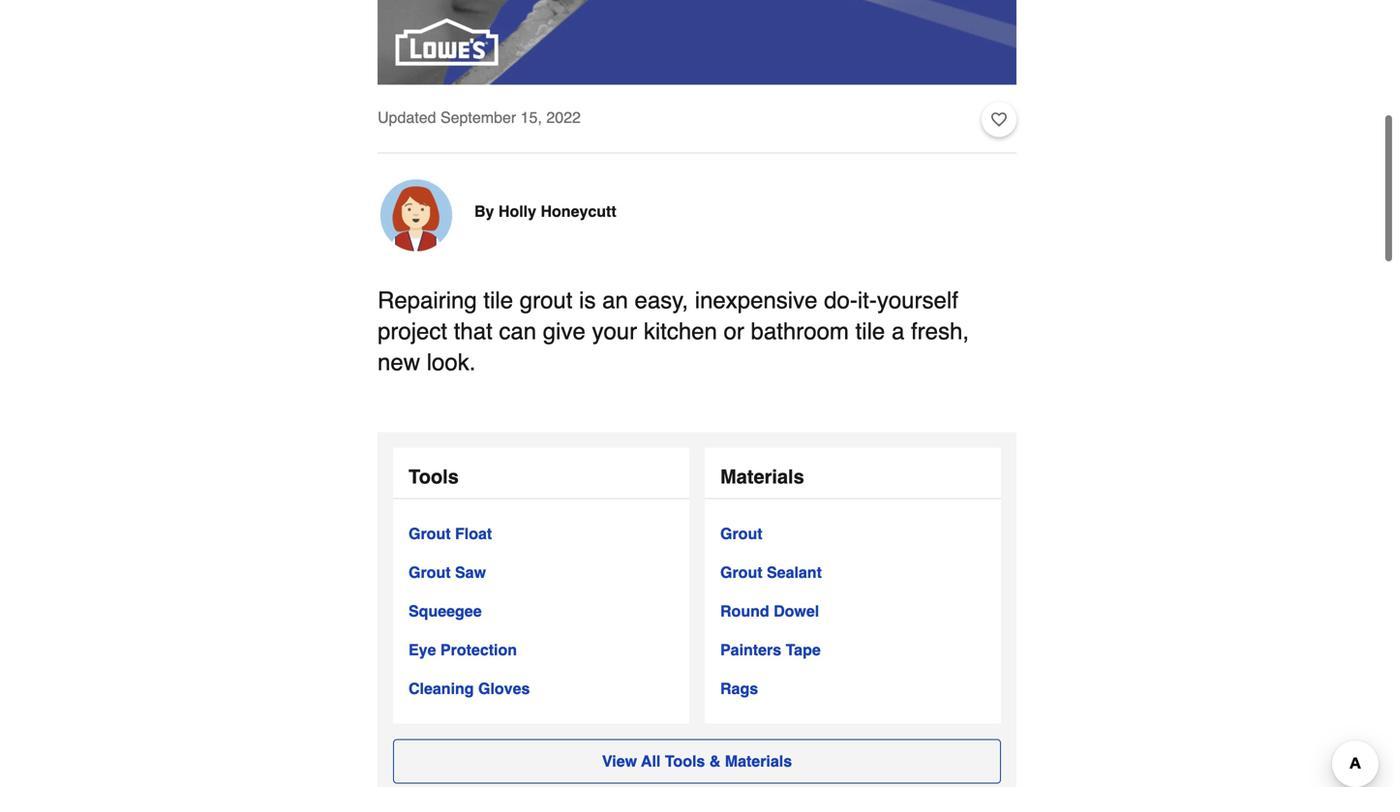Task type: locate. For each thing, give the bounding box(es) containing it.
grout for grout saw
[[409, 563, 451, 581]]

protection
[[441, 641, 517, 659]]

tile
[[484, 287, 513, 314], [856, 318, 886, 345]]

rags
[[721, 680, 758, 698]]

grout link
[[721, 522, 763, 546]]

tile up can
[[484, 287, 513, 314]]

rags link
[[721, 677, 758, 700]]

cleaning
[[409, 680, 474, 698]]

all
[[641, 752, 661, 770]]

eye protection
[[409, 641, 517, 659]]

grout
[[520, 287, 573, 314]]

eye protection link
[[409, 639, 517, 662]]

cleaning gloves
[[409, 680, 530, 698]]

grout inside grout float link
[[409, 525, 451, 543]]

grout inside grout saw link
[[409, 563, 451, 581]]

updated september 15, 2022
[[378, 108, 581, 126]]

tools left &
[[665, 752, 705, 770]]

float
[[455, 525, 492, 543]]

0 horizontal spatial tools
[[409, 466, 459, 488]]

round dowel link
[[721, 600, 820, 623]]

tools up grout float
[[409, 466, 459, 488]]

grout
[[409, 525, 451, 543], [721, 525, 763, 543], [409, 563, 451, 581], [721, 563, 763, 581]]

a
[[892, 318, 905, 345]]

materials up grout link
[[721, 466, 805, 488]]

round
[[721, 602, 770, 620]]

kitchen
[[644, 318, 718, 345]]

0 horizontal spatial tile
[[484, 287, 513, 314]]

materials right &
[[725, 752, 792, 770]]

view
[[602, 752, 637, 770]]

easy,
[[635, 287, 689, 314]]

repairing tile grout is an easy, inexpensive do-it-yourself project that can give your kitchen or bathroom tile a fresh, new look.
[[378, 287, 969, 376]]

materials
[[721, 466, 805, 488], [725, 752, 792, 770]]

grout up grout saw
[[409, 525, 451, 543]]

0 vertical spatial tools
[[409, 466, 459, 488]]

1 horizontal spatial tools
[[665, 752, 705, 770]]

a video demonstrating how to repair damaged tile grout. image
[[378, 0, 1017, 85]]

gloves
[[478, 680, 530, 698]]

grout for grout float
[[409, 525, 451, 543]]

painters tape link
[[721, 639, 821, 662]]

grout down grout link
[[721, 563, 763, 581]]

do-
[[824, 287, 858, 314]]

painters
[[721, 641, 782, 659]]

0 vertical spatial tile
[[484, 287, 513, 314]]

grout up grout sealant at the right bottom of the page
[[721, 525, 763, 543]]

by holly honeycutt
[[475, 202, 617, 220]]

1 vertical spatial tile
[[856, 318, 886, 345]]

project
[[378, 318, 448, 345]]

it-
[[858, 287, 877, 314]]

your
[[592, 318, 637, 345]]

grout left saw
[[409, 563, 451, 581]]

grout inside grout sealant link
[[721, 563, 763, 581]]

tools
[[409, 466, 459, 488], [665, 752, 705, 770]]

or
[[724, 318, 745, 345]]

new
[[378, 349, 420, 376]]

by
[[475, 202, 494, 220]]

tile left the "a"
[[856, 318, 886, 345]]



Task type: vqa. For each thing, say whether or not it's contained in the screenshot.
&
yes



Task type: describe. For each thing, give the bounding box(es) containing it.
grout sealant link
[[721, 561, 822, 584]]

heart outline image
[[992, 109, 1007, 130]]

grout saw
[[409, 563, 486, 581]]

15,
[[521, 108, 542, 126]]

look.
[[427, 349, 476, 376]]

fresh,
[[911, 318, 969, 345]]

squeegee
[[409, 602, 482, 620]]

repairing
[[378, 287, 477, 314]]

is
[[579, 287, 596, 314]]

holly
[[499, 202, 537, 220]]

squeegee link
[[409, 600, 482, 623]]

bathroom
[[751, 318, 849, 345]]

1 horizontal spatial tile
[[856, 318, 886, 345]]

grout for grout
[[721, 525, 763, 543]]

1 vertical spatial materials
[[725, 752, 792, 770]]

holly honeycutt image
[[378, 177, 455, 254]]

1 vertical spatial tools
[[665, 752, 705, 770]]

cleaning gloves link
[[409, 677, 530, 700]]

sealant
[[767, 563, 822, 581]]

dowel
[[774, 602, 820, 620]]

yourself
[[877, 287, 959, 314]]

september
[[441, 108, 516, 126]]

grout saw link
[[409, 561, 486, 584]]

can
[[499, 318, 537, 345]]

that
[[454, 318, 493, 345]]

round dowel
[[721, 602, 820, 620]]

tape
[[786, 641, 821, 659]]

give
[[543, 318, 586, 345]]

&
[[710, 752, 721, 770]]

saw
[[455, 563, 486, 581]]

updated
[[378, 108, 436, 126]]

view all tools & materials
[[602, 752, 792, 770]]

painters tape
[[721, 641, 821, 659]]

2022
[[547, 108, 581, 126]]

eye
[[409, 641, 436, 659]]

honeycutt
[[541, 202, 617, 220]]

inexpensive
[[695, 287, 818, 314]]

grout float link
[[409, 522, 492, 546]]

grout float
[[409, 525, 492, 543]]

an
[[603, 287, 628, 314]]

grout for grout sealant
[[721, 563, 763, 581]]

0 vertical spatial materials
[[721, 466, 805, 488]]

grout sealant
[[721, 563, 822, 581]]



